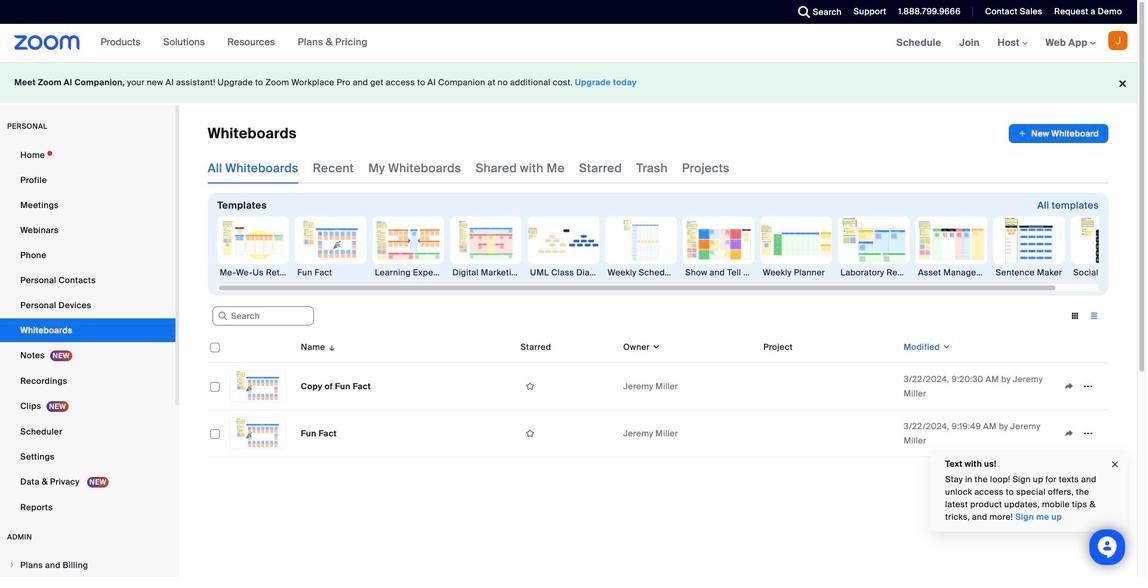 Task type: locate. For each thing, give the bounding box(es) containing it.
show and tell with a twist element
[[683, 267, 755, 279]]

more options for copy of fun fact image
[[1079, 381, 1098, 392]]

Search text field
[[213, 307, 314, 326]]

grid mode, not selected image
[[1066, 311, 1085, 322]]

me-we-us retrospective element
[[217, 267, 289, 279]]

0 vertical spatial fun fact element
[[295, 267, 367, 279]]

arrow down image
[[325, 340, 336, 355]]

2 cell from the top
[[759, 411, 899, 458]]

personal menu menu
[[0, 143, 175, 521]]

down image
[[650, 341, 661, 353]]

sentence maker element
[[993, 267, 1065, 279]]

fun fact element
[[295, 267, 367, 279], [301, 429, 337, 439]]

application
[[1009, 124, 1108, 143], [208, 332, 1117, 467], [1060, 378, 1104, 396], [1060, 425, 1104, 443]]

weekly planner element
[[760, 267, 832, 279]]

footer
[[0, 62, 1137, 103]]

weekly schedule element
[[605, 267, 677, 279]]

cell for share icon on the bottom of the page
[[759, 411, 899, 458]]

social emotional learning element
[[1071, 267, 1143, 279]]

thumbnail of fun fact image
[[230, 418, 286, 449]]

meetings navigation
[[887, 24, 1137, 63]]

right image
[[8, 562, 16, 569]]

click to star the whiteboard fun fact image
[[521, 429, 540, 439]]

banner
[[0, 24, 1137, 63]]

close image
[[1110, 458, 1120, 472]]

1 cell from the top
[[759, 364, 899, 411]]

menu item
[[0, 555, 175, 577]]

cell
[[759, 364, 899, 411], [759, 411, 899, 458]]

thumbnail of copy of fun fact image
[[230, 371, 286, 402]]



Task type: vqa. For each thing, say whether or not it's contained in the screenshot.
second 'menu item' from the bottom
no



Task type: describe. For each thing, give the bounding box(es) containing it.
share image
[[1060, 381, 1079, 392]]

list mode, selected image
[[1085, 311, 1104, 322]]

uml class diagram element
[[528, 267, 599, 279]]

share image
[[1060, 429, 1079, 439]]

laboratory report element
[[838, 267, 910, 279]]

digital marketing canvas element
[[450, 267, 522, 279]]

profile picture image
[[1108, 31, 1128, 50]]

zoom logo image
[[14, 35, 80, 50]]

asset management element
[[916, 267, 987, 279]]

product information navigation
[[92, 24, 377, 62]]

cell for share image at the right of the page
[[759, 364, 899, 411]]

click to star the whiteboard copy of fun fact image
[[521, 381, 540, 392]]

add image
[[1018, 128, 1027, 140]]

learning experience canvas element
[[372, 267, 444, 279]]

tabs of all whiteboard page tab list
[[208, 153, 730, 184]]

1 vertical spatial fun fact element
[[301, 429, 337, 439]]

copy of fun fact element
[[301, 381, 371, 392]]

more options for fun fact image
[[1079, 429, 1098, 439]]



